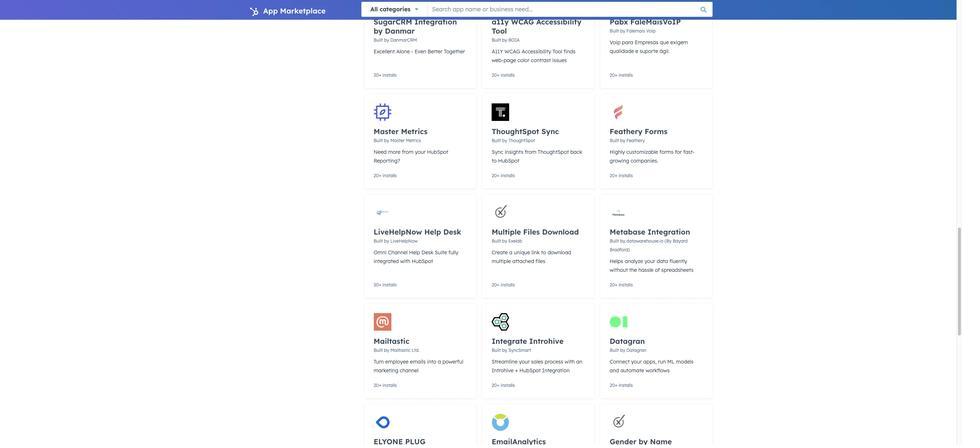Task type: describe. For each thing, give the bounding box(es) containing it.
sugarcrm
[[374, 17, 412, 26]]

without
[[610, 267, 628, 274]]

built inside master metrics built by master metrics
[[374, 138, 383, 143]]

to inside the sync insights from thoughtspot back to hubspot
[[492, 158, 497, 164]]

by inside master metrics built by master metrics
[[384, 138, 389, 143]]

hubspot inside omni channel help desk suite fully integrated with hubspot
[[412, 258, 433, 265]]

excellent alone - even better together
[[374, 48, 465, 55]]

20 for feathery forms
[[610, 173, 615, 179]]

installs for mailtastic
[[383, 383, 397, 389]]

download
[[542, 228, 579, 237]]

a11y wcag accessibility tool built by boia
[[492, 17, 582, 43]]

together
[[444, 48, 465, 55]]

marketing
[[374, 368, 398, 374]]

tool for a11y
[[553, 48, 562, 55]]

wcag for a11y
[[505, 48, 520, 55]]

highly customizable forms for fast- growing companies.
[[610, 149, 695, 164]]

help inside livehelpnow help desk built by livehelpnow
[[424, 228, 441, 237]]

multiple files download built by exelab
[[492, 228, 579, 244]]

+ for livehelpnow help desk
[[379, 282, 381, 288]]

20 for thoughtspot sync
[[492, 173, 497, 179]]

introhive inside 'streamline your sales process with an introhive + hubspot integration'
[[492, 368, 514, 374]]

integrate
[[492, 337, 527, 346]]

growing
[[610, 158, 629, 164]]

by inside a11y wcag accessibility tool built by boia
[[502, 37, 507, 43]]

with inside 'streamline your sales process with an introhive + hubspot integration'
[[565, 359, 575, 366]]

20 for datagran
[[610, 383, 615, 389]]

empresas
[[635, 39, 659, 46]]

color
[[518, 57, 530, 64]]

integration for metabase integration
[[648, 228, 690, 237]]

excellent
[[374, 48, 395, 55]]

by inside metabase integration built by datawarehouse.io (by bayard bradford)
[[620, 239, 625, 244]]

sync inside thoughtspot sync built by thoughtspot
[[542, 127, 559, 136]]

emails
[[410, 359, 426, 366]]

0 vertical spatial datagran
[[610, 337, 645, 346]]

20 + installs for sugarcrm integration by danmar
[[374, 72, 397, 78]]

fast-
[[683, 149, 695, 155]]

+ for feathery forms
[[615, 173, 618, 179]]

que
[[660, 39, 669, 46]]

1 vertical spatial thoughtspot
[[509, 138, 535, 143]]

sync inside the sync insights from thoughtspot back to hubspot
[[492, 149, 503, 155]]

feathery forms built by feathery
[[610, 127, 668, 143]]

hassle
[[639, 267, 654, 274]]

connect your apps, run ml models and automate workflows
[[610, 359, 694, 374]]

installs for multiple files download
[[501, 282, 515, 288]]

voip inside voip para empresas que exigem qualidade e suporte ágil.
[[610, 39, 621, 46]]

create a unique link to download multiple attached files
[[492, 250, 571, 265]]

spreadsheets
[[661, 267, 694, 274]]

voip para empresas que exigem qualidade e suporte ágil.
[[610, 39, 688, 55]]

issues
[[552, 57, 567, 64]]

datagran built by datagran
[[610, 337, 646, 353]]

helps
[[610, 258, 623, 265]]

built inside livehelpnow help desk built by livehelpnow
[[374, 239, 383, 244]]

all categories button
[[361, 2, 428, 17]]

metabase integration built by datawarehouse.io (by bayard bradford)
[[610, 228, 690, 253]]

integration for sugarcrm integration by danmar
[[415, 17, 457, 26]]

master metrics built by master metrics
[[374, 127, 428, 143]]

need
[[374, 149, 387, 155]]

20 for a11y wcag accessibility tool
[[492, 72, 497, 78]]

built inside a11y wcag accessibility tool built by boia
[[492, 37, 501, 43]]

run
[[658, 359, 666, 366]]

built inside datagran built by datagran
[[610, 348, 619, 353]]

20 + installs for feathery forms
[[610, 173, 633, 179]]

your inside 'streamline your sales process with an introhive + hubspot integration'
[[519, 359, 530, 366]]

thoughtspot inside the sync insights from thoughtspot back to hubspot
[[538, 149, 569, 155]]

channel
[[388, 250, 408, 256]]

20 + installs for master metrics
[[374, 173, 397, 179]]

hubspot inside 'streamline your sales process with an introhive + hubspot integration'
[[520, 368, 541, 374]]

built inside feathery forms built by feathery
[[610, 138, 619, 143]]

multiple
[[492, 258, 511, 265]]

automate
[[621, 368, 644, 374]]

sugarcrm integration by danmar built by danmarcrm
[[374, 17, 457, 43]]

by inside pabx falemaisvoip built by falemais voip
[[620, 28, 625, 34]]

20 for master metrics
[[374, 173, 379, 179]]

exigem
[[670, 39, 688, 46]]

bradford)
[[610, 247, 630, 253]]

20 for integrate introhive
[[492, 383, 497, 389]]

bayard
[[673, 239, 688, 244]]

apps,
[[643, 359, 657, 366]]

fully
[[449, 250, 458, 256]]

omni channel help desk suite fully integrated with hubspot
[[374, 250, 458, 265]]

of
[[655, 267, 660, 274]]

1 vertical spatial feathery
[[627, 138, 645, 143]]

companies.
[[631, 158, 658, 164]]

your inside helps analyze your data fluently without the hassle of spreadsheets
[[645, 258, 655, 265]]

files
[[523, 228, 540, 237]]

livehelpnow help desk built by livehelpnow
[[374, 228, 461, 244]]

20 for metabase integration
[[610, 282, 615, 288]]

into
[[427, 359, 436, 366]]

tool for a11y
[[492, 26, 507, 35]]

installs for integrate introhive
[[501, 383, 515, 389]]

multiple
[[492, 228, 521, 237]]

categories
[[380, 5, 411, 13]]

+ for datagran
[[615, 383, 618, 389]]

+ for integrate introhive
[[497, 383, 499, 389]]

+ for sugarcrm integration by danmar
[[379, 72, 381, 78]]

built inside integrate introhive built by syncsmart
[[492, 348, 501, 353]]

+ for mailtastic
[[379, 383, 381, 389]]

pabx
[[610, 17, 628, 26]]

+ for thoughtspot sync
[[497, 173, 499, 179]]

data
[[657, 258, 668, 265]]

datawarehouse.io
[[627, 239, 664, 244]]

files
[[536, 258, 545, 265]]

app
[[263, 6, 278, 15]]

for
[[675, 149, 682, 155]]

installs for master metrics
[[383, 173, 397, 179]]

customizable
[[627, 149, 658, 155]]

hubspot inside the need more from your hubspot reporting?
[[427, 149, 448, 155]]

link
[[532, 250, 540, 256]]

ml
[[667, 359, 675, 366]]

fluently
[[670, 258, 687, 265]]

20 + installs for datagran
[[610, 383, 633, 389]]

integrated
[[374, 258, 399, 265]]

accessibility for a11y
[[536, 17, 582, 26]]

by inside livehelpnow help desk built by livehelpnow
[[384, 239, 389, 244]]

desk inside livehelpnow help desk built by livehelpnow
[[443, 228, 461, 237]]

your inside the need more from your hubspot reporting?
[[415, 149, 426, 155]]

20 for livehelpnow help desk
[[374, 282, 379, 288]]

metabase
[[610, 228, 646, 237]]

20 for multiple files download
[[492, 282, 497, 288]]

installs for pabx falemaisvoip
[[619, 72, 633, 78]]

thoughtspot sync built by thoughtspot
[[492, 127, 559, 143]]

installs for metabase integration
[[619, 282, 633, 288]]

-
[[411, 48, 413, 55]]

by inside thoughtspot sync built by thoughtspot
[[502, 138, 507, 143]]

channel
[[400, 368, 419, 374]]

+ for master metrics
[[379, 173, 381, 179]]

your inside connect your apps, run ml models and automate workflows
[[631, 359, 642, 366]]

process
[[545, 359, 563, 366]]

sales
[[531, 359, 543, 366]]

forms
[[660, 149, 674, 155]]

analyze
[[625, 258, 643, 265]]

all
[[370, 5, 378, 13]]

1 vertical spatial metrics
[[406, 138, 421, 143]]



Task type: vqa. For each thing, say whether or not it's contained in the screenshot.


Task type: locate. For each thing, give the bounding box(es) containing it.
falemaisvoip
[[630, 17, 681, 26]]

attached
[[512, 258, 534, 265]]

by inside feathery forms built by feathery
[[620, 138, 625, 143]]

metrics
[[401, 127, 428, 136], [406, 138, 421, 143]]

tool up a11y
[[492, 26, 507, 35]]

1 horizontal spatial voip
[[646, 28, 656, 34]]

your up 'hassle'
[[645, 258, 655, 265]]

helps analyze your data fluently without the hassle of spreadsheets
[[610, 258, 694, 274]]

0 vertical spatial tool
[[492, 26, 507, 35]]

sync up the sync insights from thoughtspot back to hubspot
[[542, 127, 559, 136]]

1 horizontal spatial help
[[424, 228, 441, 237]]

powerful
[[442, 359, 463, 366]]

para
[[622, 39, 633, 46]]

voip inside pabx falemaisvoip built by falemais voip
[[646, 28, 656, 34]]

turn
[[374, 359, 384, 366]]

accessibility for a11y
[[522, 48, 551, 55]]

tool inside a11y wcag accessibility tool finds web-page color contrast issues
[[553, 48, 562, 55]]

installs for sugarcrm integration by danmar
[[383, 72, 397, 78]]

installs down streamline
[[501, 383, 515, 389]]

20 + installs down reporting?
[[374, 173, 397, 179]]

with left an
[[565, 359, 575, 366]]

20 + installs for multiple files download
[[492, 282, 515, 288]]

voip down falemaisvoip in the top of the page
[[646, 28, 656, 34]]

the
[[629, 267, 637, 274]]

integration down process
[[542, 368, 570, 374]]

desk left the suite
[[422, 250, 433, 256]]

accessibility down the search app name or business need... search field
[[536, 17, 582, 26]]

0 horizontal spatial to
[[492, 158, 497, 164]]

with down channel
[[400, 258, 410, 265]]

1 horizontal spatial a
[[509, 250, 512, 256]]

20 for mailtastic
[[374, 383, 379, 389]]

+ inside 'streamline your sales process with an introhive + hubspot integration'
[[515, 368, 518, 374]]

an
[[576, 359, 582, 366]]

with inside omni channel help desk suite fully integrated with hubspot
[[400, 258, 410, 265]]

desk
[[443, 228, 461, 237], [422, 250, 433, 256]]

20 + installs down without
[[610, 282, 633, 288]]

turn employee emails into a powerful marketing channel
[[374, 359, 463, 374]]

finds
[[564, 48, 576, 55]]

+ for a11y wcag accessibility tool
[[497, 72, 499, 78]]

20 + installs for integrate introhive
[[492, 383, 515, 389]]

built inside pabx falemaisvoip built by falemais voip
[[610, 28, 619, 34]]

installs down page
[[501, 72, 515, 78]]

wcag
[[511, 17, 534, 26], [505, 48, 520, 55]]

0 vertical spatial metrics
[[401, 127, 428, 136]]

installs down excellent
[[383, 72, 397, 78]]

suite
[[435, 250, 447, 256]]

wcag inside a11y wcag accessibility tool finds web-page color contrast issues
[[505, 48, 520, 55]]

desk inside omni channel help desk suite fully integrated with hubspot
[[422, 250, 433, 256]]

1 vertical spatial wcag
[[505, 48, 520, 55]]

streamline
[[492, 359, 518, 366]]

20 + installs down growing
[[610, 173, 633, 179]]

app marketplace
[[263, 6, 326, 15]]

accessibility inside a11y wcag accessibility tool finds web-page color contrast issues
[[522, 48, 551, 55]]

installs for thoughtspot sync
[[501, 173, 515, 179]]

20 + installs for pabx falemaisvoip
[[610, 72, 633, 78]]

download
[[548, 250, 571, 256]]

with
[[400, 258, 410, 265], [565, 359, 575, 366]]

contrast
[[531, 57, 551, 64]]

a11y
[[492, 17, 509, 26]]

sync left 'insights'
[[492, 149, 503, 155]]

to
[[492, 158, 497, 164], [541, 250, 546, 256]]

0 horizontal spatial help
[[409, 250, 420, 256]]

20 + installs
[[374, 72, 397, 78], [492, 72, 515, 78], [610, 72, 633, 78], [374, 173, 397, 179], [492, 173, 515, 179], [610, 173, 633, 179], [374, 282, 397, 288], [492, 282, 515, 288], [610, 282, 633, 288], [374, 383, 397, 389], [492, 383, 515, 389], [610, 383, 633, 389]]

and
[[610, 368, 619, 374]]

introhive inside integrate introhive built by syncsmart
[[529, 337, 564, 346]]

accessibility inside a11y wcag accessibility tool built by boia
[[536, 17, 582, 26]]

1 vertical spatial datagran
[[627, 348, 646, 353]]

wcag inside a11y wcag accessibility tool built by boia
[[511, 17, 534, 26]]

hubspot inside the sync insights from thoughtspot back to hubspot
[[498, 158, 520, 164]]

integration inside 'streamline your sales process with an introhive + hubspot integration'
[[542, 368, 570, 374]]

from inside the need more from your hubspot reporting?
[[402, 149, 414, 155]]

by inside integrate introhive built by syncsmart
[[502, 348, 507, 353]]

1 from from the left
[[402, 149, 414, 155]]

datagran
[[610, 337, 645, 346], [627, 348, 646, 353]]

integration
[[415, 17, 457, 26], [648, 228, 690, 237], [542, 368, 570, 374]]

danmar
[[385, 26, 415, 35]]

1 vertical spatial mailtastic
[[390, 348, 411, 353]]

1 vertical spatial accessibility
[[522, 48, 551, 55]]

datagran up apps,
[[627, 348, 646, 353]]

1 vertical spatial sync
[[492, 149, 503, 155]]

insights
[[505, 149, 523, 155]]

introhive down streamline
[[492, 368, 514, 374]]

1 vertical spatial introhive
[[492, 368, 514, 374]]

e
[[636, 48, 638, 55]]

20 + installs for metabase integration
[[610, 282, 633, 288]]

installs down growing
[[619, 173, 633, 179]]

feathery up customizable
[[627, 138, 645, 143]]

0 horizontal spatial with
[[400, 258, 410, 265]]

+ for multiple files download
[[497, 282, 499, 288]]

built inside multiple files download built by exelab
[[492, 239, 501, 244]]

even
[[415, 48, 426, 55]]

0 vertical spatial livehelpnow
[[374, 228, 422, 237]]

feathery up highly
[[610, 127, 643, 136]]

0 vertical spatial voip
[[646, 28, 656, 34]]

0 vertical spatial desk
[[443, 228, 461, 237]]

introhive up process
[[529, 337, 564, 346]]

0 vertical spatial sync
[[542, 127, 559, 136]]

1 vertical spatial integration
[[648, 228, 690, 237]]

voip up qualidade
[[610, 39, 621, 46]]

1 vertical spatial to
[[541, 250, 546, 256]]

by
[[374, 26, 383, 35], [620, 28, 625, 34], [384, 37, 389, 43], [502, 37, 507, 43], [384, 138, 389, 143], [502, 138, 507, 143], [620, 138, 625, 143], [384, 239, 389, 244], [502, 239, 507, 244], [620, 239, 625, 244], [384, 348, 389, 353], [502, 348, 507, 353], [620, 348, 625, 353]]

installs for livehelpnow help desk
[[383, 282, 397, 288]]

1 horizontal spatial introhive
[[529, 337, 564, 346]]

0 vertical spatial accessibility
[[536, 17, 582, 26]]

ágil.
[[660, 48, 670, 55]]

2 vertical spatial integration
[[542, 368, 570, 374]]

employee
[[385, 359, 409, 366]]

installs down without
[[619, 282, 633, 288]]

0 vertical spatial with
[[400, 258, 410, 265]]

by inside datagran built by datagran
[[620, 348, 625, 353]]

installs down automate
[[619, 383, 633, 389]]

20 + installs down 'insights'
[[492, 173, 515, 179]]

integration inside metabase integration built by datawarehouse.io (by bayard bradford)
[[648, 228, 690, 237]]

0 vertical spatial wcag
[[511, 17, 534, 26]]

desk up fully
[[443, 228, 461, 237]]

wcag up boia
[[511, 17, 534, 26]]

1 vertical spatial voip
[[610, 39, 621, 46]]

your down syncsmart
[[519, 359, 530, 366]]

accessibility up contrast
[[522, 48, 551, 55]]

tool up issues
[[553, 48, 562, 55]]

built inside the 'sugarcrm integration by danmar built by danmarcrm'
[[374, 37, 383, 43]]

back
[[570, 149, 582, 155]]

1 vertical spatial with
[[565, 359, 575, 366]]

by inside mailtastic built by mailtastic ltd.
[[384, 348, 389, 353]]

0 horizontal spatial voip
[[610, 39, 621, 46]]

+ for pabx falemaisvoip
[[615, 72, 618, 78]]

0 horizontal spatial a
[[438, 359, 441, 366]]

hubspot
[[427, 149, 448, 155], [498, 158, 520, 164], [412, 258, 433, 265], [520, 368, 541, 374]]

installs
[[383, 72, 397, 78], [501, 72, 515, 78], [619, 72, 633, 78], [383, 173, 397, 179], [501, 173, 515, 179], [619, 173, 633, 179], [383, 282, 397, 288], [501, 282, 515, 288], [619, 282, 633, 288], [383, 383, 397, 389], [501, 383, 515, 389], [619, 383, 633, 389]]

20 for pabx falemaisvoip
[[610, 72, 615, 78]]

0 vertical spatial feathery
[[610, 127, 643, 136]]

built inside mailtastic built by mailtastic ltd.
[[374, 348, 383, 353]]

highly
[[610, 149, 625, 155]]

20 + installs down integrated
[[374, 282, 397, 288]]

feathery
[[610, 127, 643, 136], [627, 138, 645, 143]]

0 horizontal spatial integration
[[415, 17, 457, 26]]

a11y wcag accessibility tool finds web-page color contrast issues
[[492, 48, 576, 64]]

1 horizontal spatial integration
[[542, 368, 570, 374]]

voip
[[646, 28, 656, 34], [610, 39, 621, 46]]

streamline your sales process with an introhive + hubspot integration
[[492, 359, 582, 374]]

a inside create a unique link to download multiple attached files
[[509, 250, 512, 256]]

0 vertical spatial thoughtspot
[[492, 127, 539, 136]]

exelab
[[509, 239, 522, 244]]

20 + installs down qualidade
[[610, 72, 633, 78]]

installs for a11y wcag accessibility tool
[[501, 72, 515, 78]]

need more from your hubspot reporting?
[[374, 149, 448, 164]]

by inside multiple files download built by exelab
[[502, 239, 507, 244]]

wcag up page
[[505, 48, 520, 55]]

2 from from the left
[[525, 149, 536, 155]]

1 horizontal spatial desk
[[443, 228, 461, 237]]

integration up better
[[415, 17, 457, 26]]

datagran up connect
[[610, 337, 645, 346]]

pabx falemaisvoip built by falemais voip
[[610, 17, 681, 34]]

0 vertical spatial master
[[374, 127, 399, 136]]

2 horizontal spatial integration
[[648, 228, 690, 237]]

0 horizontal spatial introhive
[[492, 368, 514, 374]]

installs down multiple
[[501, 282, 515, 288]]

0 vertical spatial integration
[[415, 17, 457, 26]]

20 + installs down excellent
[[374, 72, 397, 78]]

master up the need
[[374, 127, 399, 136]]

from for master
[[402, 149, 414, 155]]

installs down reporting?
[[383, 173, 397, 179]]

20 + installs down web-
[[492, 72, 515, 78]]

integration inside the 'sugarcrm integration by danmar built by danmarcrm'
[[415, 17, 457, 26]]

tool inside a11y wcag accessibility tool built by boia
[[492, 26, 507, 35]]

falemais
[[627, 28, 645, 34]]

installs down qualidade
[[619, 72, 633, 78]]

1 vertical spatial desk
[[422, 250, 433, 256]]

installs down marketing
[[383, 383, 397, 389]]

installs for feathery forms
[[619, 173, 633, 179]]

help right channel
[[409, 250, 420, 256]]

more
[[388, 149, 401, 155]]

20 + installs for livehelpnow help desk
[[374, 282, 397, 288]]

forms
[[645, 127, 668, 136]]

built inside thoughtspot sync built by thoughtspot
[[492, 138, 501, 143]]

mailtastic built by mailtastic ltd.
[[374, 337, 420, 353]]

syncsmart
[[509, 348, 531, 353]]

20
[[374, 72, 379, 78], [492, 72, 497, 78], [610, 72, 615, 78], [374, 173, 379, 179], [492, 173, 497, 179], [610, 173, 615, 179], [374, 282, 379, 288], [492, 282, 497, 288], [610, 282, 615, 288], [374, 383, 379, 389], [492, 383, 497, 389], [610, 383, 615, 389]]

0 vertical spatial to
[[492, 158, 497, 164]]

20 + installs down multiple
[[492, 282, 515, 288]]

20 + installs for mailtastic
[[374, 383, 397, 389]]

20 for sugarcrm integration by danmar
[[374, 72, 379, 78]]

alone
[[396, 48, 410, 55]]

a right into
[[438, 359, 441, 366]]

2 vertical spatial thoughtspot
[[538, 149, 569, 155]]

sync
[[542, 127, 559, 136], [492, 149, 503, 155]]

1 vertical spatial master
[[390, 138, 405, 143]]

1 vertical spatial livehelpnow
[[390, 239, 418, 244]]

create
[[492, 250, 508, 256]]

page
[[504, 57, 516, 64]]

your right more at the top
[[415, 149, 426, 155]]

a inside turn employee emails into a powerful marketing channel
[[438, 359, 441, 366]]

0 vertical spatial introhive
[[529, 337, 564, 346]]

0 horizontal spatial sync
[[492, 149, 503, 155]]

a right create
[[509, 250, 512, 256]]

web-
[[492, 57, 504, 64]]

workflows
[[646, 368, 670, 374]]

1 horizontal spatial tool
[[553, 48, 562, 55]]

20 + installs down and at the bottom right of the page
[[610, 383, 633, 389]]

(by
[[665, 239, 672, 244]]

integrate introhive built by syncsmart
[[492, 337, 564, 353]]

livehelpnow
[[374, 228, 422, 237], [390, 239, 418, 244]]

installs down 'insights'
[[501, 173, 515, 179]]

your up automate
[[631, 359, 642, 366]]

sync insights from thoughtspot back to hubspot
[[492, 149, 582, 164]]

from right more at the top
[[402, 149, 414, 155]]

marketplace
[[280, 6, 326, 15]]

wcag for a11y
[[511, 17, 534, 26]]

1 vertical spatial a
[[438, 359, 441, 366]]

help up the suite
[[424, 228, 441, 237]]

help inside omni channel help desk suite fully integrated with hubspot
[[409, 250, 420, 256]]

0 horizontal spatial from
[[402, 149, 414, 155]]

+
[[379, 72, 381, 78], [497, 72, 499, 78], [615, 72, 618, 78], [379, 173, 381, 179], [497, 173, 499, 179], [615, 173, 618, 179], [379, 282, 381, 288], [497, 282, 499, 288], [615, 282, 618, 288], [515, 368, 518, 374], [379, 383, 381, 389], [497, 383, 499, 389], [615, 383, 618, 389]]

installs for datagran
[[619, 383, 633, 389]]

master up more at the top
[[390, 138, 405, 143]]

0 horizontal spatial tool
[[492, 26, 507, 35]]

integration up (by
[[648, 228, 690, 237]]

from right 'insights'
[[525, 149, 536, 155]]

built inside metabase integration built by datawarehouse.io (by bayard bradford)
[[610, 239, 619, 244]]

1 horizontal spatial from
[[525, 149, 536, 155]]

0 vertical spatial a
[[509, 250, 512, 256]]

Search app name or business need... search field
[[428, 2, 713, 16]]

20 + installs down marketing
[[374, 383, 397, 389]]

from for thoughtspot
[[525, 149, 536, 155]]

installs down integrated
[[383, 282, 397, 288]]

from inside the sync insights from thoughtspot back to hubspot
[[525, 149, 536, 155]]

to inside create a unique link to download multiple attached files
[[541, 250, 546, 256]]

1 vertical spatial help
[[409, 250, 420, 256]]

danmarcrm
[[390, 37, 417, 43]]

20 + installs for a11y wcag accessibility tool
[[492, 72, 515, 78]]

20 + installs down streamline
[[492, 383, 515, 389]]

1 horizontal spatial sync
[[542, 127, 559, 136]]

1 horizontal spatial with
[[565, 359, 575, 366]]

all categories
[[370, 5, 411, 13]]

20 + installs for thoughtspot sync
[[492, 173, 515, 179]]

1 vertical spatial tool
[[553, 48, 562, 55]]

omni
[[374, 250, 387, 256]]

0 vertical spatial help
[[424, 228, 441, 237]]

0 horizontal spatial desk
[[422, 250, 433, 256]]

1 horizontal spatial to
[[541, 250, 546, 256]]

+ for metabase integration
[[615, 282, 618, 288]]

reporting?
[[374, 158, 400, 164]]

a
[[509, 250, 512, 256], [438, 359, 441, 366]]

0 vertical spatial mailtastic
[[374, 337, 409, 346]]



